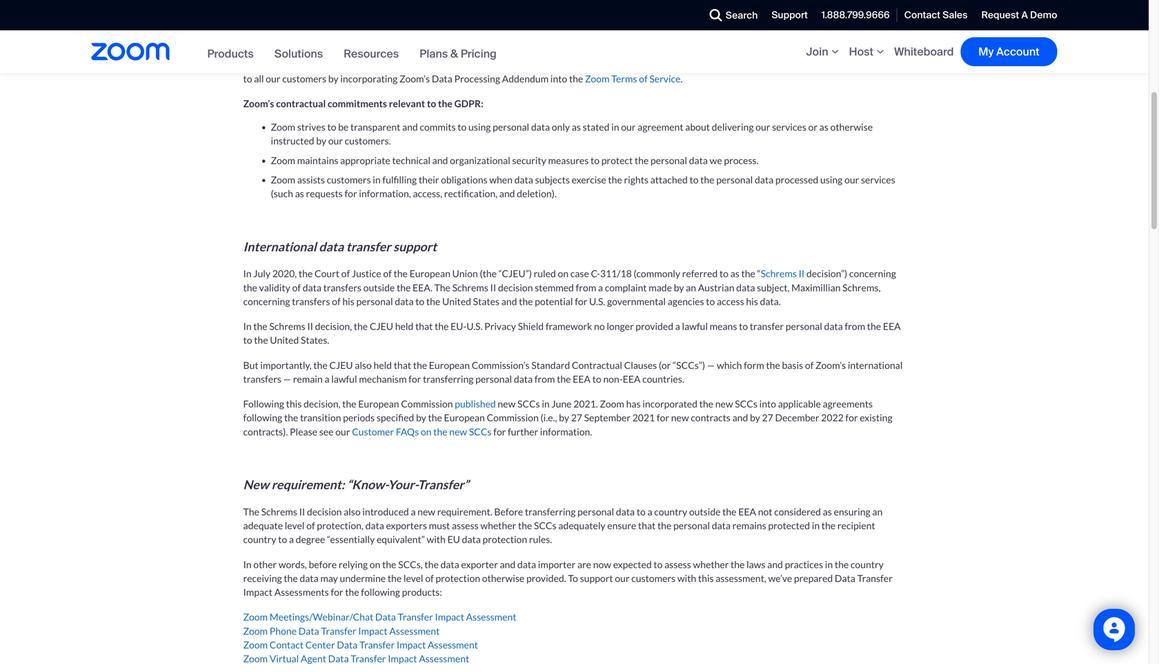 Task type: describe. For each thing, give the bounding box(es) containing it.
sccs,
[[398, 559, 423, 571]]

contractual gdpr commitments for all zoom customers
[[243, 16, 555, 31]]

1 horizontal spatial (such
[[415, 45, 438, 57]]

0 horizontal spatial commission
[[401, 398, 453, 410]]

of inside but importantly, the cjeu also held that the european commission's standard contractual clauses (or "sccs") — which form the basis of zoom's international transfers — remain a lawful mechanism for transferring personal data from the eea to non-eea countries.
[[806, 360, 814, 371]]

1 vertical spatial assessment
[[390, 626, 440, 637]]

our down the be
[[328, 135, 343, 147]]

states
[[473, 296, 500, 308]]

for inside the zoom assists customers in fulfilling their obligations when data subjects exercise the rights attached to the personal data processed using our services (such as requests for information, access, rectification, and deletion).
[[345, 188, 357, 200]]

customers up developers on the top left
[[497, 16, 555, 31]]

no
[[595, 321, 605, 332]]

from inside in the schrems ii decision, the cjeu held that the eu-u.s. privacy shield framework no longer provided a lawful means to transfer personal data from the eea to the united states.
[[845, 321, 866, 332]]

agreement
[[638, 121, 684, 133]]

zoom)
[[811, 45, 839, 57]]

from inside but importantly, the cjeu also held that the european commission's standard contractual clauses (or "sccs") — which form the basis of zoom's international transfers — remain a lawful mechanism for transferring personal data from the eea to non-eea countries.
[[535, 373, 555, 385]]

personal inside the gdpr requires that data controllers (such as organizations and developers using zoom's services) only use data processors (such as zoom) that process personal data on the data controller's behalf and provide adequate guarantees to meet specific requirements of the gdpr. zoom provides these commitments to all our customers by incorporating zoom's data processing addendum into the
[[243, 59, 280, 71]]

1 27 from the left
[[571, 412, 583, 424]]

controller's
[[352, 59, 400, 71]]

european inside but importantly, the cjeu also held that the european commission's standard contractual clauses (or "sccs") — which form the basis of zoom's international transfers — remain a lawful mechanism for transferring personal data from the eea to non-eea countries.
[[429, 360, 470, 371]]

resources
[[344, 47, 399, 61]]

1 vertical spatial decision,
[[304, 398, 341, 410]]

in for in the schrems ii decision, the cjeu held that the eu-u.s. privacy shield framework no longer provided a lawful means to transfer personal data from the eea to the united states.
[[243, 321, 252, 332]]

importer
[[538, 559, 576, 571]]

search
[[726, 9, 758, 22]]

plans & pricing link
[[420, 47, 497, 61]]

meet
[[583, 59, 605, 71]]

service
[[650, 73, 681, 84]]

0 vertical spatial country
[[655, 506, 688, 518]]

the for adequate
[[243, 506, 260, 518]]

host
[[850, 45, 874, 59]]

considered
[[775, 506, 822, 518]]

july
[[254, 268, 271, 280]]

commission's
[[472, 360, 530, 371]]

in for in july 2020, the court of justice of the european union (the "cjeu") ruled on case c-311/18 (commonly referred to as the " schrems ii decision ") concerning the validity of data transfers outside the eea .
[[243, 268, 252, 280]]

a up expected
[[648, 506, 653, 518]]

commission inside new sccs in june 2021. zoom has incorporated the new sccs into applicable agreements following the transition periods specified by the european commission (i.e., by 27 september 2021 for new contracts and by 27 december 2022 for existing contracts). please see our
[[487, 412, 539, 424]]

zoom inside new sccs in june 2021. zoom has incorporated the new sccs into applicable agreements following the transition periods specified by the european commission (i.e., by 27 september 2021 for new contracts and by 27 december 2022 for existing contracts). please see our
[[600, 398, 625, 410]]

by up customer faqs on the new sccs link
[[416, 412, 427, 424]]

union
[[453, 268, 478, 280]]

ensuring
[[834, 506, 871, 518]]

developers
[[527, 45, 574, 57]]

european inside new sccs in june 2021. zoom has incorporated the new sccs into applicable agreements following the transition periods specified by the european commission (i.e., by 27 september 2021 for new contracts and by 27 december 2022 for existing contracts). please see our
[[444, 412, 485, 424]]

shield
[[518, 321, 544, 332]]

now
[[594, 559, 612, 571]]

applicable
[[779, 398, 822, 410]]

level inside "the schrems ii decision also introduced a new requirement. before transferring personal data to a country outside the eea not considered as ensuring an adequate level of protection, data exporters must assess whether the sccs adequately ensure that the personal data remains protected in the recipient country to a degree "essentially equivalent" with eu data protection rules."
[[285, 520, 305, 532]]

international data transfer support
[[243, 239, 437, 254]]

processed
[[776, 174, 819, 186]]

contact inside zoom meetings/webinar/chat data transfer impact assessment zoom phone data transfer impact assessment zoom contact center data transfer impact assessment
[[270, 640, 304, 651]]

zoom inside zoom strives to be transparent and commits to using personal data only as stated in our agreement about delivering our services or as otherwise instructed by our customers.
[[271, 121, 296, 133]]

sccs down form
[[736, 398, 758, 410]]

transfers inside but importantly, the cjeu also held that the european commission's standard contractual clauses (or "sccs") — which form the basis of zoom's international transfers — remain a lawful mechanism for transferring personal data from the eea to non-eea countries.
[[243, 373, 282, 385]]

states.
[[301, 335, 330, 346]]

(such inside the zoom assists customers in fulfilling their obligations when data subjects exercise the rights attached to the personal data processed using our services (such as requests for information, access, rectification, and deletion).
[[271, 188, 293, 200]]

concerning inside 'the schrems ii decision stemmed from a complaint made by an austrian data subject, maximillian schrems, concerning transfers of his personal data to the united states and the potential for u.s. governmental agencies to access his data.'
[[243, 296, 290, 308]]

laws
[[747, 559, 766, 571]]

(the
[[480, 268, 497, 280]]

that right requires
[[327, 45, 344, 57]]

center
[[306, 640, 335, 651]]

personal inside zoom strives to be transparent and commits to using personal data only as stated in our agreement about delivering our services or as otherwise instructed by our customers.
[[493, 121, 530, 133]]

and up addendum
[[510, 45, 525, 57]]

sales
[[943, 8, 968, 21]]

new up contracts
[[716, 398, 734, 410]]

to down austrian
[[707, 296, 716, 308]]

agencies
[[668, 296, 705, 308]]

0 horizontal spatial country
[[243, 534, 276, 546]]

mechanism
[[359, 373, 407, 385]]

and inside zoom strives to be transparent and commits to using personal data only as stated in our agreement about delivering our services or as otherwise instructed by our customers.
[[403, 121, 418, 133]]

also for cjeu
[[355, 360, 372, 371]]

as inside the zoom assists customers in fulfilling their obligations when data subjects exercise the rights attached to the personal data processed using our services (such as requests for information, access, rectification, and deletion).
[[295, 188, 304, 200]]

a
[[1022, 8, 1029, 21]]

customer faqs on the new sccs link
[[352, 426, 492, 438]]

information,
[[359, 188, 411, 200]]

zoom meetings/webinar/chat data transfer impact assessment link
[[243, 612, 517, 624]]

a left degree
[[289, 534, 294, 546]]

process.
[[725, 155, 759, 166]]

and left &
[[430, 59, 446, 71]]

as up "provides"
[[801, 45, 810, 57]]

as right or
[[820, 121, 829, 133]]

1 horizontal spatial contact
[[905, 8, 941, 21]]

that inside but importantly, the cjeu also held that the european commission's standard contractual clauses (or "sccs") — which form the basis of zoom's international transfers — remain a lawful mechanism for transferring personal data from the eea to non-eea countries.
[[394, 360, 412, 371]]

data up the zoom contact center data transfer impact assessment link at the bottom
[[376, 612, 396, 624]]

schrems inside in july 2020, the court of justice of the european union (the "cjeu") ruled on case c-311/18 (commonly referred to as the " schrems ii decision ") concerning the validity of data transfers outside the eea .
[[761, 268, 797, 280]]

exercise
[[572, 174, 607, 186]]

0 vertical spatial support
[[394, 239, 437, 254]]

a inside but importantly, the cjeu also held that the european commission's standard contractual clauses (or "sccs") — which form the basis of zoom's international transfers — remain a lawful mechanism for transferring personal data from the eea to non-eea countries.
[[325, 373, 330, 385]]

2 vertical spatial assessment
[[428, 640, 478, 651]]

in july 2020, the court of justice of the european union (the "cjeu") ruled on case c-311/18 (commonly referred to as the " schrems ii decision ") concerning the validity of data transfers outside the eea .
[[243, 268, 897, 294]]

on right the faqs
[[421, 426, 432, 438]]

in inside new sccs in june 2021. zoom has incorporated the new sccs into applicable agreements following the transition periods specified by the european commission (i.e., by 27 september 2021 for new contracts and by 27 december 2022 for existing contracts). please see our
[[542, 398, 550, 410]]

for down incorporated
[[657, 412, 670, 424]]

1 his from the left
[[343, 296, 355, 308]]

to down products button
[[243, 73, 252, 84]]

in for in other words, before relying on the sccs, the data exporter and data importer are now expected to assess whether the laws and practices in the country receiving the data may undermine the level of protection otherwise provided. to support our customers with this assessment, we've prepared data transfer impact assessments for the following products:
[[243, 559, 252, 571]]

new down incorporated
[[672, 412, 689, 424]]

eea inside in july 2020, the court of justice of the european union (the "cjeu") ruled on case c-311/18 (commonly referred to as the " schrems ii decision ") concerning the validity of data transfers outside the eea .
[[413, 282, 431, 294]]

0 vertical spatial .
[[681, 73, 683, 84]]

contractual
[[276, 98, 326, 109]]

a inside in the schrems ii decision, the cjeu held that the eu-u.s. privacy shield framework no longer provided a lawful means to transfer personal data from the eea to the united states.
[[676, 321, 681, 332]]

sccs up further
[[518, 398, 540, 410]]

transfer"
[[418, 477, 469, 493]]

that inside in the schrems ii decision, the cjeu held that the eu-u.s. privacy shield framework no longer provided a lawful means to transfer personal data from the eea to the united states.
[[416, 321, 433, 332]]

to up the exercise
[[591, 155, 600, 166]]

contact sales
[[905, 8, 968, 21]]

zoom down meet
[[585, 73, 610, 84]]

your-
[[388, 477, 418, 493]]

that up these
[[841, 45, 858, 57]]

to right commits
[[458, 121, 467, 133]]

2 horizontal spatial (such
[[776, 45, 799, 57]]

transition
[[300, 412, 341, 424]]

guarantees
[[524, 59, 571, 71]]

international
[[848, 360, 903, 371]]

cjeu inside but importantly, the cjeu also held that the european commission's standard contractual clauses (or "sccs") — which form the basis of zoom's international transfers — remain a lawful mechanism for transferring personal data from the eea to non-eea countries.
[[330, 360, 353, 371]]

international
[[243, 239, 317, 254]]

and inside new sccs in june 2021. zoom has incorporated the new sccs into applicable agreements following the transition periods specified by the european commission (i.e., by 27 september 2021 for new contracts and by 27 december 2022 for existing contracts). please see our
[[733, 412, 749, 424]]

data inside but importantly, the cjeu also held that the european commission's standard contractual clauses (or "sccs") — which form the basis of zoom's international transfers — remain a lawful mechanism for transferring personal data from the eea to non-eea countries.
[[514, 373, 533, 385]]

rights
[[625, 174, 649, 186]]

sccs inside "the schrems ii decision also introduced a new requirement. before transferring personal data to a country outside the eea not considered as ensuring an adequate level of protection, data exporters must assess whether the sccs adequately ensure that the personal data remains protected in the recipient country to a degree "essentially equivalent" with eu data protection rules."
[[534, 520, 557, 532]]

specified
[[377, 412, 414, 424]]

the schrems ii decision stemmed from a complaint made by an austrian data subject, maximillian schrems, concerning transfers of his personal data to the united states and the potential for u.s. governmental agencies to access his data.
[[243, 282, 881, 308]]

data inside in the schrems ii decision, the cjeu held that the eu-u.s. privacy shield framework no longer provided a lawful means to transfer personal data from the eea to the united states.
[[825, 321, 844, 332]]

to left the be
[[328, 121, 337, 133]]

lawful inside but importantly, the cjeu also held that the european commission's standard contractual clauses (or "sccs") — which form the basis of zoom's international transfers — remain a lawful mechanism for transferring personal data from the eea to non-eea countries.
[[332, 373, 357, 385]]

adequate inside the gdpr requires that data controllers (such as organizations and developers using zoom's services) only use data processors (such as zoom) that process personal data on the data controller's behalf and provide adequate guarantees to meet specific requirements of the gdpr. zoom provides these commitments to all our customers by incorporating zoom's data processing addendum into the
[[482, 59, 522, 71]]

0 vertical spatial —
[[708, 360, 716, 371]]

solutions
[[275, 47, 323, 61]]

"essentially
[[327, 534, 375, 546]]

stated
[[583, 121, 610, 133]]

of right the terms
[[639, 73, 648, 84]]

exporter
[[462, 559, 498, 571]]

1 vertical spatial —
[[283, 373, 291, 385]]

to left states
[[416, 296, 425, 308]]

contracts).
[[243, 426, 288, 438]]

specific
[[607, 59, 639, 71]]

by inside the gdpr requires that data controllers (such as organizations and developers using zoom's services) only use data processors (such as zoom) that process personal data on the data controller's behalf and provide adequate guarantees to meet specific requirements of the gdpr. zoom provides these commitments to all our customers by incorporating zoom's data processing addendum into the
[[328, 73, 339, 84]]

delivering
[[712, 121, 754, 133]]

data up center
[[299, 626, 319, 637]]

for inside in other words, before relying on the sccs, the data exporter and data importer are now expected to assess whether the laws and practices in the country receiving the data may undermine the level of protection otherwise provided. to support our customers with this assessment, we've prepared data transfer impact assessments for the following products:
[[331, 587, 344, 599]]

a inside 'the schrems ii decision stemmed from a complaint made by an austrian data subject, maximillian schrems, concerning transfers of his personal data to the united states and the potential for u.s. governmental agencies to access his data.'
[[599, 282, 603, 294]]

instructed
[[271, 135, 315, 147]]

commits
[[420, 121, 456, 133]]

united inside 'the schrems ii decision stemmed from a complaint made by an austrian data subject, maximillian schrems, concerning transfers of his personal data to the united states and the potential for u.s. governmental agencies to access his data.'
[[443, 296, 472, 308]]

held inside in the schrems ii decision, the cjeu held that the eu-u.s. privacy shield framework no longer provided a lawful means to transfer personal data from the eea to the united states.
[[395, 321, 414, 332]]

whether inside "the schrems ii decision also introduced a new requirement. before transferring personal data to a country outside the eea not considered as ensuring an adequate level of protection, data exporters must assess whether the sccs adequately ensure that the personal data remains protected in the recipient country to a degree "essentially equivalent" with eu data protection rules."
[[481, 520, 517, 532]]

with inside in other words, before relying on the sccs, the data exporter and data importer are now expected to assess whether the laws and practices in the country receiving the data may undermine the level of protection otherwise provided. to support our customers with this assessment, we've prepared data transfer impact assessments for the following products:
[[678, 573, 697, 585]]

1.888.799.9666 link
[[815, 0, 897, 30]]

gdpr for contractual
[[312, 16, 346, 31]]

transfer down zoom meetings/webinar/chat data transfer impact assessment link
[[360, 640, 395, 651]]

gdpr for the
[[261, 45, 288, 57]]

u.s. inside in the schrems ii decision, the cjeu held that the eu-u.s. privacy shield framework no longer provided a lawful means to transfer personal data from the eea to the united states.
[[467, 321, 483, 332]]

as left stated
[[572, 121, 581, 133]]

by up information.
[[559, 412, 570, 424]]

standard
[[532, 360, 570, 371]]

requires
[[290, 45, 325, 57]]

provide
[[448, 59, 480, 71]]

0 vertical spatial contractual
[[243, 16, 310, 31]]

our inside new sccs in june 2021. zoom has incorporated the new sccs into applicable agreements following the transition periods specified by the european commission (i.e., by 27 september 2021 for new contracts and by 27 december 2022 for existing contracts). please see our
[[336, 426, 350, 438]]

protect
[[602, 155, 633, 166]]

requests
[[306, 188, 343, 200]]

personal inside the zoom assists customers in fulfilling their obligations when data subjects exercise the rights attached to the personal data processed using our services (such as requests for information, access, rectification, and deletion).
[[717, 174, 753, 186]]

whiteboard link
[[895, 45, 955, 59]]

level inside in other words, before relying on the sccs, the data exporter and data importer are now expected to assess whether the laws and practices in the country receiving the data may undermine the level of protection otherwise provided. to support our customers with this assessment, we've prepared data transfer impact assessments for the following products:
[[404, 573, 424, 585]]

to inside but importantly, the cjeu also held that the european commission's standard contractual clauses (or "sccs") — which form the basis of zoom's international transfers — remain a lawful mechanism for transferring personal data from the eea to non-eea countries.
[[593, 373, 602, 385]]

2020,
[[273, 268, 297, 280]]

ii inside in july 2020, the court of justice of the european union (the "cjeu") ruled on case c-311/18 (commonly referred to as the " schrems ii decision ") concerning the validity of data transfers outside the eea .
[[799, 268, 805, 280]]

to right means
[[740, 321, 749, 332]]

this inside in other words, before relying on the sccs, the data exporter and data importer are now expected to assess whether the laws and practices in the country receiving the data may undermine the level of protection otherwise provided. to support our customers with this assessment, we've prepared data transfer impact assessments for the following products:
[[699, 573, 714, 585]]

terms
[[612, 73, 638, 84]]

following
[[243, 398, 284, 410]]

held inside but importantly, the cjeu also held that the european commission's standard contractual clauses (or "sccs") — which form the basis of zoom's international transfers — remain a lawful mechanism for transferring personal data from the eea to non-eea countries.
[[374, 360, 392, 371]]

services inside zoom strives to be transparent and commits to using personal data only as stated in our agreement about delivering our services or as otherwise instructed by our customers.
[[773, 121, 807, 133]]

demo
[[1031, 8, 1058, 21]]

zoom's down behalf
[[400, 73, 430, 84]]

data inside in july 2020, the court of justice of the european union (the "cjeu") ruled on case c-311/18 (commonly referred to as the " schrems ii decision ") concerning the validity of data transfers outside the eea .
[[303, 282, 322, 294]]

for down agreements at right
[[846, 412, 859, 424]]

transfer down meetings/webinar/chat
[[321, 626, 357, 637]]

equivalent"
[[377, 534, 425, 546]]

customer faqs on the new sccs for further information.
[[352, 426, 593, 438]]

data down zoom phone data transfer impact assessment link
[[337, 640, 358, 651]]

these
[[821, 59, 845, 71]]

zoom left center
[[243, 640, 268, 651]]

of right court
[[342, 268, 350, 280]]

an inside 'the schrems ii decision stemmed from a complaint made by an austrian data subject, maximillian schrems, concerning transfers of his personal data to the united states and the potential for u.s. governmental agencies to access his data.'
[[686, 282, 697, 294]]

zoom inside the gdpr requires that data controllers (such as organizations and developers using zoom's services) only use data processors (such as zoom) that process personal data on the data controller's behalf and provide adequate guarantees to meet specific requirements of the gdpr. zoom provides these commitments to all our customers by incorporating zoom's data processing addendum into the
[[757, 59, 781, 71]]

using inside the gdpr requires that data controllers (such as organizations and developers using zoom's services) only use data processors (such as zoom) that process personal data on the data controller's behalf and provide adequate guarantees to meet specific requirements of the gdpr. zoom provides these commitments to all our customers by incorporating zoom's data processing addendum into the
[[576, 45, 598, 57]]

new right published
[[498, 398, 516, 410]]

support
[[772, 8, 808, 21]]

not
[[759, 506, 773, 518]]

on inside in other words, before relying on the sccs, the data exporter and data importer are now expected to assess whether the laws and practices in the country receiving the data may undermine the level of protection otherwise provided. to support our customers with this assessment, we've prepared data transfer impact assessments for the following products:
[[370, 559, 381, 571]]

commitments inside the gdpr requires that data controllers (such as organizations and developers using zoom's services) only use data processors (such as zoom) that process personal data on the data controller's behalf and provide adequate guarantees to meet specific requirements of the gdpr. zoom provides these commitments to all our customers by incorporating zoom's data processing addendum into the
[[847, 59, 905, 71]]

in inside zoom strives to be transparent and commits to using personal data only as stated in our agreement about delivering our services or as otherwise instructed by our customers.
[[612, 121, 620, 133]]

only inside zoom strives to be transparent and commits to using personal data only as stated in our agreement about delivering our services or as otherwise instructed by our customers.
[[552, 121, 570, 133]]

to up expected
[[637, 506, 646, 518]]

as inside "the schrems ii decision also introduced a new requirement. before transferring personal data to a country outside the eea not considered as ensuring an adequate level of protection, data exporters must assess whether the sccs adequately ensure that the personal data remains protected in the recipient country to a degree "essentially equivalent" with eu data protection rules."
[[823, 506, 833, 518]]

. inside in july 2020, the court of justice of the european union (the "cjeu") ruled on case c-311/18 (commonly referred to as the " schrems ii decision ") concerning the validity of data transfers outside the eea .
[[431, 282, 433, 294]]

by left december
[[751, 412, 761, 424]]

to
[[568, 573, 579, 585]]

remains
[[733, 520, 767, 532]]

protection inside "the schrems ii decision also introduced a new requirement. before transferring personal data to a country outside the eea not considered as ensuring an adequate level of protection, data exporters must assess whether the sccs adequately ensure that the personal data remains protected in the recipient country to a degree "essentially equivalent" with eu data protection rules."
[[483, 534, 528, 546]]

request a demo
[[982, 8, 1058, 21]]

assess inside "the schrems ii decision also introduced a new requirement. before transferring personal data to a country outside the eea not considered as ensuring an adequate level of protection, data exporters must assess whether the sccs adequately ensure that the personal data remains protected in the recipient country to a degree "essentially equivalent" with eu data protection rules."
[[452, 520, 479, 532]]

periods
[[343, 412, 375, 424]]

of down 2020,
[[292, 282, 301, 294]]

personal inside in the schrems ii decision, the cjeu held that the eu-u.s. privacy shield framework no longer provided a lawful means to transfer personal data from the eea to the united states.
[[786, 321, 823, 332]]

personal inside but importantly, the cjeu also held that the european commission's standard contractual clauses (or "sccs") — which form the basis of zoom's international transfers — remain a lawful mechanism for transferring personal data from the eea to non-eea countries.
[[476, 373, 512, 385]]

or
[[809, 121, 818, 133]]

whether inside in other words, before relying on the sccs, the data exporter and data importer are now expected to assess whether the laws and practices in the country receiving the data may undermine the level of protection otherwise provided. to support our customers with this assessment, we've prepared data transfer impact assessments for the following products:
[[694, 559, 729, 571]]

security
[[513, 155, 547, 166]]



Task type: vqa. For each thing, say whether or not it's contained in the screenshot.
'to' inside empower sellers to find customer content at any time with a searchable repository of customer conversations.
no



Task type: locate. For each thing, give the bounding box(es) containing it.
as left ensuring at the right
[[823, 506, 833, 518]]

new requirement: "know-your-transfer"
[[243, 477, 469, 493]]

only up requirements
[[671, 45, 689, 57]]

0 vertical spatial adequate
[[482, 59, 522, 71]]

gdpr left requires
[[261, 45, 288, 57]]

meetings/webinar/chat
[[270, 612, 374, 624]]

1 vertical spatial transfer
[[750, 321, 784, 332]]

0 horizontal spatial adequate
[[243, 520, 283, 532]]

0 vertical spatial otherwise
[[831, 121, 873, 133]]

0 horizontal spatial following
[[243, 412, 283, 424]]

only up measures
[[552, 121, 570, 133]]

zoom phone data transfer impact assessment link
[[243, 626, 440, 637]]

customers inside the zoom assists customers in fulfilling their obligations when data subjects exercise the rights attached to the personal data processed using our services (such as requests for information, access, rectification, and deletion).
[[327, 174, 371, 186]]

otherwise down exporter
[[482, 573, 525, 585]]

that inside "the schrems ii decision also introduced a new requirement. before transferring personal data to a country outside the eea not considered as ensuring an adequate level of protection, data exporters must assess whether the sccs adequately ensure that the personal data remains protected in the recipient country to a degree "essentially equivalent" with eu data protection rules."
[[639, 520, 656, 532]]

0 vertical spatial in
[[243, 268, 252, 280]]

requirements
[[640, 59, 698, 71]]

be
[[338, 121, 349, 133]]

to right attached
[[690, 174, 699, 186]]

provided.
[[527, 573, 567, 585]]

of right 'justice'
[[383, 268, 392, 280]]

protection
[[483, 534, 528, 546], [436, 573, 481, 585]]

1 vertical spatial united
[[270, 335, 299, 346]]

zoom inside the zoom assists customers in fulfilling their obligations when data subjects exercise the rights attached to the personal data processed using our services (such as requests for information, access, rectification, and deletion).
[[271, 174, 296, 186]]

contracts
[[691, 412, 731, 424]]

support down the now
[[580, 573, 614, 585]]

1 horizontal spatial 27
[[763, 412, 774, 424]]

sccs down the "published" link
[[469, 426, 492, 438]]

0 horizontal spatial gdpr
[[261, 45, 288, 57]]

zoom up instructed
[[271, 121, 296, 133]]

2021
[[633, 412, 655, 424]]

only inside the gdpr requires that data controllers (such as organizations and developers using zoom's services) only use data processors (such as zoom) that process personal data on the data controller's behalf and provide adequate guarantees to meet specific requirements of the gdpr. zoom provides these commitments to all our customers by incorporating zoom's data processing addendum into the
[[671, 45, 689, 57]]

zoom
[[462, 16, 494, 31], [757, 59, 781, 71], [585, 73, 610, 84], [271, 121, 296, 133], [271, 155, 296, 166], [271, 174, 296, 186], [600, 398, 625, 410], [243, 612, 268, 624], [243, 626, 268, 637], [243, 640, 268, 651]]

impact
[[243, 587, 273, 599], [435, 612, 465, 624], [358, 626, 388, 637], [397, 640, 426, 651]]

0 vertical spatial transferring
[[423, 373, 474, 385]]

in inside in july 2020, the court of justice of the european union (the "cjeu") ruled on case c-311/18 (commonly referred to as the " schrems ii decision ") concerning the validity of data transfers outside the eea .
[[243, 268, 252, 280]]

concerning inside in july 2020, the court of justice of the european union (the "cjeu") ruled on case c-311/18 (commonly referred to as the " schrems ii decision ") concerning the validity of data transfers outside the eea .
[[850, 268, 897, 280]]

transfer inside in other words, before relying on the sccs, the data exporter and data importer are now expected to assess whether the laws and practices in the country receiving the data may undermine the level of protection otherwise provided. to support our customers with this assessment, we've prepared data transfer impact assessments for the following products:
[[858, 573, 893, 585]]

1 vertical spatial also
[[344, 506, 361, 518]]

cjeu inside in the schrems ii decision, the cjeu held that the eu-u.s. privacy shield framework no longer provided a lawful means to transfer personal data from the eea to the united states.
[[370, 321, 394, 332]]

commitments up controllers
[[349, 16, 425, 31]]

0 vertical spatial united
[[443, 296, 472, 308]]

0 horizontal spatial whether
[[481, 520, 517, 532]]

in up the (i.e.,
[[542, 398, 550, 410]]

transfer down the products:
[[398, 612, 433, 624]]

decision for personal
[[307, 506, 342, 518]]

contact left the sales at the top right
[[905, 8, 941, 21]]

gdpr.
[[726, 59, 755, 71]]

1 horizontal spatial contractual
[[572, 360, 623, 371]]

an up the "recipient" on the bottom right
[[873, 506, 883, 518]]

data inside the gdpr requires that data controllers (such as organizations and developers using zoom's services) only use data processors (such as zoom) that process personal data on the data controller's behalf and provide adequate guarantees to meet specific requirements of the gdpr. zoom provides these commitments to all our customers by incorporating zoom's data processing addendum into the
[[432, 73, 453, 84]]

transferring inside "the schrems ii decision also introduced a new requirement. before transferring personal data to a country outside the eea not considered as ensuring an adequate level of protection, data exporters must assess whether the sccs adequately ensure that the personal data remains protected in the recipient country to a degree "essentially equivalent" with eu data protection rules."
[[525, 506, 576, 518]]

september
[[585, 412, 631, 424]]

following inside new sccs in june 2021. zoom has incorporated the new sccs into applicable agreements following the transition periods specified by the european commission (i.e., by 27 september 2021 for new contracts and by 27 december 2022 for existing contracts). please see our
[[243, 412, 283, 424]]

ii up states.
[[307, 321, 313, 332]]

transfer inside in the schrems ii decision, the cjeu held that the eu-u.s. privacy shield framework no longer provided a lawful means to transfer personal data from the eea to the united states.
[[750, 321, 784, 332]]

may
[[321, 573, 338, 585]]

0 vertical spatial all
[[447, 16, 460, 31]]

our inside the gdpr requires that data controllers (such as organizations and developers using zoom's services) only use data processors (such as zoom) that process personal data on the data controller's behalf and provide adequate guarantees to meet specific requirements of the gdpr. zoom provides these commitments to all our customers by incorporating zoom's data processing addendum into the
[[266, 73, 281, 84]]

subject,
[[758, 282, 790, 294]]

protection,
[[317, 520, 364, 532]]

customer
[[352, 426, 394, 438]]

customers inside in other words, before relying on the sccs, the data exporter and data importer are now expected to assess whether the laws and practices in the country receiving the data may undermine the level of protection otherwise provided. to support our customers with this assessment, we've prepared data transfer impact assessments for the following products:
[[632, 573, 676, 585]]

search image
[[710, 9, 723, 21], [710, 9, 723, 21]]

1 in from the top
[[243, 268, 252, 280]]

1 vertical spatial using
[[469, 121, 491, 133]]

0 horizontal spatial an
[[686, 282, 697, 294]]

level up degree
[[285, 520, 305, 532]]

.
[[681, 73, 683, 84], [431, 282, 433, 294]]

1 vertical spatial assess
[[665, 559, 692, 571]]

lawful up following this decision, the european commission published
[[332, 373, 357, 385]]

following down undermine
[[361, 587, 400, 599]]

using up meet
[[576, 45, 598, 57]]

1 vertical spatial all
[[254, 73, 264, 84]]

1 vertical spatial transferring
[[525, 506, 576, 518]]

0 horizontal spatial level
[[285, 520, 305, 532]]

2 horizontal spatial from
[[845, 321, 866, 332]]

1 horizontal spatial commission
[[487, 412, 539, 424]]

the for united
[[435, 282, 451, 294]]

concerning up schrems,
[[850, 268, 897, 280]]

ii inside 'the schrems ii decision stemmed from a complaint made by an austrian data subject, maximillian schrems, concerning transfers of his personal data to the united states and the potential for u.s. governmental agencies to access his data.'
[[491, 282, 497, 294]]

to up but
[[243, 335, 252, 346]]

ii inside "the schrems ii decision also introduced a new requirement. before transferring personal data to a country outside the eea not considered as ensuring an adequate level of protection, data exporters must assess whether the sccs adequately ensure that the personal data remains protected in the recipient country to a degree "essentially equivalent" with eu data protection rules."
[[299, 506, 305, 518]]

contractual up non-
[[572, 360, 623, 371]]

products button
[[207, 47, 254, 61]]

1 horizontal spatial into
[[760, 398, 777, 410]]

1 vertical spatial following
[[361, 587, 400, 599]]

1 horizontal spatial lawful
[[683, 321, 708, 332]]

0 vertical spatial using
[[576, 45, 598, 57]]

2 his from the left
[[747, 296, 759, 308]]

1 vertical spatial cjeu
[[330, 360, 353, 371]]

"
[[758, 268, 761, 280]]

level
[[285, 520, 305, 532], [404, 573, 424, 585]]

sccs up rules.
[[534, 520, 557, 532]]

impact inside in other words, before relying on the sccs, the data exporter and data importer are now expected to assess whether the laws and practices in the country receiving the data may undermine the level of protection otherwise provided. to support our customers with this assessment, we've prepared data transfer impact assessments for the following products:
[[243, 587, 273, 599]]

requirement:
[[272, 477, 345, 493]]

the inside "the schrems ii decision also introduced a new requirement. before transferring personal data to a country outside the eea not considered as ensuring an adequate level of protection, data exporters must assess whether the sccs adequately ensure that the personal data remains protected in the recipient country to a degree "essentially equivalent" with eu data protection rules."
[[243, 506, 260, 518]]

of up degree
[[307, 520, 315, 532]]

access
[[717, 296, 745, 308]]

0 horizontal spatial (such
[[271, 188, 293, 200]]

data.
[[761, 296, 781, 308]]

on up undermine
[[370, 559, 381, 571]]

transfer
[[346, 239, 391, 254], [750, 321, 784, 332]]

transferring up rules.
[[525, 506, 576, 518]]

for right the mechanism
[[409, 373, 421, 385]]

united inside in the schrems ii decision, the cjeu held that the eu-u.s. privacy shield framework no longer provided a lawful means to transfer personal data from the eea to the united states.
[[270, 335, 299, 346]]

1 vertical spatial .
[[431, 282, 433, 294]]

gdpr inside the gdpr requires that data controllers (such as organizations and developers using zoom's services) only use data processors (such as zoom) that process personal data on the data controller's behalf and provide adequate guarantees to meet specific requirements of the gdpr. zoom provides these commitments to all our customers by incorporating zoom's data processing addendum into the
[[261, 45, 288, 57]]

a right remain
[[325, 373, 330, 385]]

"know-
[[347, 477, 388, 493]]

schrems down new
[[261, 506, 298, 518]]

1 vertical spatial concerning
[[243, 296, 290, 308]]

processing
[[455, 73, 501, 84]]

of inside the gdpr requires that data controllers (such as organizations and developers using zoom's services) only use data processors (such as zoom) that process personal data on the data controller's behalf and provide adequate guarantees to meet specific requirements of the gdpr. zoom provides these commitments to all our customers by incorporating zoom's data processing addendum into the
[[700, 59, 708, 71]]

1 horizontal spatial only
[[671, 45, 689, 57]]

of right basis on the right bottom of the page
[[806, 360, 814, 371]]

december
[[776, 412, 820, 424]]

1 vertical spatial this
[[699, 573, 714, 585]]

2 vertical spatial commitments
[[328, 98, 387, 109]]

0 horizontal spatial protection
[[436, 573, 481, 585]]

1 horizontal spatial cjeu
[[370, 321, 394, 332]]

contractual inside but importantly, the cjeu also held that the european commission's standard contractual clauses (or "sccs") — which form the basis of zoom's international transfers — remain a lawful mechanism for transferring personal data from the eea to non-eea countries.
[[572, 360, 623, 371]]

commitments for customers
[[349, 16, 425, 31]]

from inside 'the schrems ii decision stemmed from a complaint made by an austrian data subject, maximillian schrems, concerning transfers of his personal data to the united states and the potential for u.s. governmental agencies to access his data.'
[[576, 282, 597, 294]]

0 horizontal spatial his
[[343, 296, 355, 308]]

1 horizontal spatial support
[[580, 573, 614, 585]]

in up but
[[243, 321, 252, 332]]

cjeu up following this decision, the european commission published
[[330, 360, 353, 371]]

u.s. left privacy
[[467, 321, 483, 332]]

by inside zoom strives to be transparent and commits to using personal data only as stated in our agreement about delivering our services or as otherwise instructed by our customers.
[[316, 135, 327, 147]]

0 vertical spatial cjeu
[[370, 321, 394, 332]]

decision inside 'the schrems ii decision stemmed from a complaint made by an austrian data subject, maximillian schrems, concerning transfers of his personal data to the united states and the potential for u.s. governmental agencies to access his data.'
[[498, 282, 533, 294]]

1 vertical spatial lawful
[[332, 373, 357, 385]]

on inside in july 2020, the court of justice of the european union (the "cjeu") ruled on case c-311/18 (commonly referred to as the " schrems ii decision ") concerning the validity of data transfers outside the eea .
[[558, 268, 569, 280]]

the
[[315, 59, 329, 71], [710, 59, 724, 71], [570, 73, 584, 84], [438, 98, 453, 109], [635, 155, 649, 166], [609, 174, 623, 186], [701, 174, 715, 186], [299, 268, 313, 280], [394, 268, 408, 280], [742, 268, 756, 280], [243, 282, 257, 294], [397, 282, 411, 294], [427, 296, 441, 308], [519, 296, 533, 308], [254, 321, 268, 332], [354, 321, 368, 332], [435, 321, 449, 332], [868, 321, 882, 332], [254, 335, 268, 346], [314, 360, 328, 371], [413, 360, 427, 371], [767, 360, 781, 371], [557, 373, 571, 385], [343, 398, 357, 410], [700, 398, 714, 410], [284, 412, 298, 424], [428, 412, 442, 424], [434, 426, 448, 438], [723, 506, 737, 518], [518, 520, 532, 532], [658, 520, 672, 532], [822, 520, 836, 532], [383, 559, 397, 571], [425, 559, 439, 571], [731, 559, 745, 571], [835, 559, 849, 571], [284, 573, 298, 585], [388, 573, 402, 585], [345, 587, 359, 599]]

schrems inside "the schrems ii decision also introduced a new requirement. before transferring personal data to a country outside the eea not considered as ensuring an adequate level of protection, data exporters must assess whether the sccs adequately ensure that the personal data remains protected in the recipient country to a degree "essentially equivalent" with eu data protection rules."
[[261, 506, 298, 518]]

1 vertical spatial from
[[845, 321, 866, 332]]

importantly,
[[260, 360, 312, 371]]

zoom's
[[600, 45, 630, 57], [400, 73, 430, 84], [243, 98, 274, 109], [816, 360, 847, 371]]

faqs
[[396, 426, 419, 438]]

addendum
[[502, 73, 549, 84]]

which
[[717, 360, 743, 371]]

1 horizontal spatial united
[[443, 296, 472, 308]]

0 horizontal spatial into
[[551, 73, 568, 84]]

0 vertical spatial held
[[395, 321, 414, 332]]

eu-
[[451, 321, 467, 332]]

our left agreement
[[622, 121, 636, 133]]

2021.
[[574, 398, 598, 410]]

from down schrems,
[[845, 321, 866, 332]]

using inside zoom strives to be transparent and commits to using personal data only as stated in our agreement about delivering our services or as otherwise instructed by our customers.
[[469, 121, 491, 133]]

clauses
[[625, 360, 657, 371]]

the inside the gdpr requires that data controllers (such as organizations and developers using zoom's services) only use data processors (such as zoom) that process personal data on the data controller's behalf and provide adequate guarantees to meet specific requirements of the gdpr. zoom provides these commitments to all our customers by incorporating zoom's data processing addendum into the
[[243, 45, 260, 57]]

otherwise
[[831, 121, 873, 133], [482, 573, 525, 585]]

zoom logo image
[[91, 43, 170, 61]]

using inside the zoom assists customers in fulfilling their obligations when data subjects exercise the rights attached to the personal data processed using our services (such as requests for information, access, rectification, and deletion).
[[821, 174, 843, 186]]

transferring
[[423, 373, 474, 385], [525, 506, 576, 518]]

complaint
[[605, 282, 647, 294]]

with
[[427, 534, 446, 546], [678, 573, 697, 585]]

on inside the gdpr requires that data controllers (such as organizations and developers using zoom's services) only use data processors (such as zoom) that process personal data on the data controller's behalf and provide adequate guarantees to meet specific requirements of the gdpr. zoom provides these commitments to all our customers by incorporating zoom's data processing addendum into the
[[303, 59, 313, 71]]

0 vertical spatial an
[[686, 282, 697, 294]]

our down solutions
[[266, 73, 281, 84]]

adequate down the 'organizations'
[[482, 59, 522, 71]]

the inside 'the schrems ii decision stemmed from a complaint made by an austrian data subject, maximillian schrems, concerning transfers of his personal data to the united states and the potential for u.s. governmental agencies to access his data.'
[[435, 282, 451, 294]]

practices
[[785, 559, 824, 571]]

1 horizontal spatial gdpr
[[312, 16, 346, 31]]

all inside the gdpr requires that data controllers (such as organizations and developers using zoom's services) only use data processors (such as zoom) that process personal data on the data controller's behalf and provide adequate guarantees to meet specific requirements of the gdpr. zoom provides these commitments to all our customers by incorporating zoom's data processing addendum into the
[[254, 73, 264, 84]]

1 horizontal spatial level
[[404, 573, 424, 585]]

(or
[[659, 360, 671, 371]]

27
[[571, 412, 583, 424], [763, 412, 774, 424]]

1 horizontal spatial decision
[[498, 282, 533, 294]]

and up the we've
[[768, 559, 784, 571]]

transfers inside in july 2020, the court of justice of the european union (the "cjeu") ruled on case c-311/18 (commonly referred to as the " schrems ii decision ") concerning the validity of data transfers outside the eea .
[[324, 282, 362, 294]]

2 in from the top
[[243, 321, 252, 332]]

austrian
[[699, 282, 735, 294]]

zoom left phone
[[243, 626, 268, 637]]

as left &
[[439, 45, 448, 57]]

european left the union
[[410, 268, 451, 280]]

zoom up september
[[600, 398, 625, 410]]

0 horizontal spatial .
[[431, 282, 433, 294]]

phone
[[270, 626, 297, 637]]

to left meet
[[573, 59, 582, 71]]

the for data
[[243, 45, 260, 57]]

1 horizontal spatial protection
[[483, 534, 528, 546]]

0 horizontal spatial only
[[552, 121, 570, 133]]

data right prepared
[[835, 573, 856, 585]]

in left other on the left
[[243, 559, 252, 571]]

privacy
[[485, 321, 516, 332]]

customers
[[497, 16, 555, 31], [282, 73, 327, 84], [327, 174, 371, 186], [632, 573, 676, 585]]

with inside "the schrems ii decision also introduced a new requirement. before transferring personal data to a country outside the eea not considered as ensuring an adequate level of protection, data exporters must assess whether the sccs adequately ensure that the personal data remains protected in the recipient country to a degree "essentially equivalent" with eu data protection rules."
[[427, 534, 446, 546]]

deletion).
[[517, 188, 557, 200]]

1 vertical spatial decision
[[498, 282, 533, 294]]

relevant
[[389, 98, 425, 109]]

decision up protection,
[[307, 506, 342, 518]]

1 horizontal spatial concerning
[[850, 268, 897, 280]]

for left further
[[494, 426, 506, 438]]

2 27 from the left
[[763, 412, 774, 424]]

0 horizontal spatial transfer
[[346, 239, 391, 254]]

to inside in july 2020, the court of justice of the european union (the "cjeu") ruled on case c-311/18 (commonly referred to as the " schrems ii decision ") concerning the validity of data transfers outside the eea .
[[720, 268, 729, 280]]

0 vertical spatial transfers
[[324, 282, 362, 294]]

decision, inside in the schrems ii decision, the cjeu held that the eu-u.s. privacy shield framework no longer provided a lawful means to transfer personal data from the eea to the united states.
[[315, 321, 352, 332]]

my account
[[979, 45, 1040, 59]]

protected
[[769, 520, 811, 532]]

my
[[979, 45, 995, 59]]

into inside the gdpr requires that data controllers (such as organizations and developers using zoom's services) only use data processors (such as zoom) that process personal data on the data controller's behalf and provide adequate guarantees to meet specific requirements of the gdpr. zoom provides these commitments to all our customers by incorporating zoom's data processing addendum into the
[[551, 73, 568, 84]]

outside inside "the schrems ii decision also introduced a new requirement. before transferring personal data to a country outside the eea not considered as ensuring an adequate level of protection, data exporters must assess whether the sccs adequately ensure that the personal data remains protected in the recipient country to a degree "essentially equivalent" with eu data protection rules."
[[690, 506, 721, 518]]

of inside in other words, before relying on the sccs, the data exporter and data importer are now expected to assess whether the laws and practices in the country receiving the data may undermine the level of protection otherwise provided. to support our customers with this assessment, we've prepared data transfer impact assessments for the following products:
[[425, 573, 434, 585]]

and inside 'the schrems ii decision stemmed from a complaint made by an austrian data subject, maximillian schrems, concerning transfers of his personal data to the united states and the potential for u.s. governmental agencies to access his data.'
[[502, 296, 517, 308]]

1 vertical spatial with
[[678, 573, 697, 585]]

1 horizontal spatial all
[[447, 16, 460, 31]]

otherwise inside zoom strives to be transparent and commits to using personal data only as stated in our agreement about delivering our services or as otherwise instructed by our customers.
[[831, 121, 873, 133]]

assessment
[[466, 612, 517, 624], [390, 626, 440, 637], [428, 640, 478, 651]]

also for decision
[[344, 506, 361, 518]]

decision for austrian
[[498, 282, 533, 294]]

0 horizontal spatial decision
[[307, 506, 342, 518]]

following inside in other words, before relying on the sccs, the data exporter and data importer are now expected to assess whether the laws and practices in the country receiving the data may undermine the level of protection otherwise provided. to support our customers with this assessment, we've prepared data transfer impact assessments for the following products:
[[361, 587, 400, 599]]

0 horizontal spatial all
[[254, 73, 264, 84]]

to up commits
[[427, 98, 437, 109]]

of inside 'the schrems ii decision stemmed from a complaint made by an austrian data subject, maximillian schrems, concerning transfers of his personal data to the united states and the potential for u.s. governmental agencies to access his data.'
[[332, 296, 341, 308]]

support link
[[765, 0, 815, 30]]

by left incorporating
[[328, 73, 339, 84]]

about
[[686, 121, 710, 133]]

eea inside in the schrems ii decision, the cjeu held that the eu-u.s. privacy shield framework no longer provided a lawful means to transfer personal data from the eea to the united states.
[[884, 321, 901, 332]]

zoom up the 'organizations'
[[462, 16, 494, 31]]

european inside in july 2020, the court of justice of the european union (the "cjeu") ruled on case c-311/18 (commonly referred to as the " schrems ii decision ") concerning the validity of data transfers outside the eea .
[[410, 268, 451, 280]]

0 vertical spatial concerning
[[850, 268, 897, 280]]

0 vertical spatial into
[[551, 73, 568, 84]]

new inside "the schrems ii decision also introduced a new requirement. before transferring personal data to a country outside the eea not considered as ensuring an adequate level of protection, data exporters must assess whether the sccs adequately ensure that the personal data remains protected in the recipient country to a degree "essentially equivalent" with eu data protection rules."
[[418, 506, 436, 518]]

held left eu-
[[395, 321, 414, 332]]

concerning down validity
[[243, 296, 290, 308]]

our right delivering
[[756, 121, 771, 133]]

whether up assessment,
[[694, 559, 729, 571]]

0 vertical spatial u.s.
[[590, 296, 606, 308]]

1 horizontal spatial transferring
[[525, 506, 576, 518]]

1 vertical spatial adequate
[[243, 520, 283, 532]]

and right exporter
[[500, 559, 516, 571]]

1 horizontal spatial using
[[576, 45, 598, 57]]

0 vertical spatial only
[[671, 45, 689, 57]]

decision inside in july 2020, the court of justice of the european union (the "cjeu") ruled on case c-311/18 (commonly referred to as the " schrems ii decision ") concerning the validity of data transfers outside the eea .
[[807, 268, 842, 280]]

request
[[982, 8, 1020, 21]]

to inside the zoom assists customers in fulfilling their obligations when data subjects exercise the rights attached to the personal data processed using our services (such as requests for information, access, rectification, and deletion).
[[690, 174, 699, 186]]

0 vertical spatial assessment
[[466, 612, 517, 624]]

data
[[346, 45, 365, 57], [708, 45, 727, 57], [282, 59, 301, 71], [331, 59, 350, 71], [532, 121, 550, 133], [690, 155, 708, 166], [515, 174, 534, 186], [755, 174, 774, 186], [319, 239, 344, 254], [303, 282, 322, 294], [737, 282, 756, 294], [395, 296, 414, 308], [825, 321, 844, 332], [514, 373, 533, 385], [616, 506, 635, 518], [366, 520, 384, 532], [712, 520, 731, 532], [462, 534, 481, 546], [441, 559, 460, 571], [518, 559, 537, 571], [300, 573, 319, 585]]

adequate inside "the schrems ii decision also introduced a new requirement. before transferring personal data to a country outside the eea not considered as ensuring an adequate level of protection, data exporters must assess whether the sccs adequately ensure that the personal data remains protected in the recipient country to a degree "essentially equivalent" with eu data protection rules."
[[243, 520, 283, 532]]

1 vertical spatial only
[[552, 121, 570, 133]]

governmental
[[608, 296, 666, 308]]

0 vertical spatial transfer
[[346, 239, 391, 254]]

data down provide
[[432, 73, 453, 84]]

as inside in july 2020, the court of justice of the european union (the "cjeu") ruled on case c-311/18 (commonly referred to as the " schrems ii decision ") concerning the validity of data transfers outside the eea .
[[731, 268, 740, 280]]

0 vertical spatial gdpr
[[312, 16, 346, 31]]

receiving
[[243, 573, 282, 585]]

2 vertical spatial decision
[[307, 506, 342, 518]]

are
[[578, 559, 592, 571]]

personal inside 'the schrems ii decision stemmed from a complaint made by an austrian data subject, maximillian schrems, concerning transfers of his personal data to the united states and the potential for u.s. governmental agencies to access his data.'
[[357, 296, 393, 308]]

(commonly
[[634, 268, 681, 280]]

1 vertical spatial whether
[[694, 559, 729, 571]]

2 vertical spatial transfers
[[243, 373, 282, 385]]

zoom maintains appropriate technical and organizational security measures to protect the personal data we process.
[[271, 155, 759, 166]]

account
[[997, 45, 1040, 59]]

0 horizontal spatial this
[[286, 398, 302, 410]]

join
[[807, 45, 829, 59]]

by inside 'the schrems ii decision stemmed from a complaint made by an austrian data subject, maximillian schrems, concerning transfers of his personal data to the united states and the potential for u.s. governmental agencies to access his data.'
[[674, 282, 685, 294]]

also inside "the schrems ii decision also introduced a new requirement. before transferring personal data to a country outside the eea not considered as ensuring an adequate level of protection, data exporters must assess whether the sccs adequately ensure that the personal data remains protected in the recipient country to a degree "essentially equivalent" with eu data protection rules."
[[344, 506, 361, 518]]

but
[[243, 360, 259, 371]]

new down published
[[450, 426, 467, 438]]

united
[[443, 296, 472, 308], [270, 335, 299, 346]]

1 horizontal spatial this
[[699, 573, 714, 585]]

words,
[[279, 559, 307, 571]]

0 vertical spatial outside
[[364, 282, 395, 294]]

to up words,
[[278, 534, 287, 546]]

decision, up transition
[[304, 398, 341, 410]]

zoom down the processors
[[757, 59, 781, 71]]

0 horizontal spatial concerning
[[243, 296, 290, 308]]

sccs
[[518, 398, 540, 410], [736, 398, 758, 410], [469, 426, 492, 438], [534, 520, 557, 532]]

basis
[[783, 360, 804, 371]]

other
[[254, 559, 277, 571]]

0 vertical spatial also
[[355, 360, 372, 371]]

his down 'justice'
[[343, 296, 355, 308]]

zoom down instructed
[[271, 155, 296, 166]]

zoom down receiving
[[243, 612, 268, 624]]

and right contracts
[[733, 412, 749, 424]]

and up their
[[433, 155, 448, 166]]

published link
[[455, 398, 496, 410]]

this down remain
[[286, 398, 302, 410]]

information.
[[540, 426, 593, 438]]

assessment down exporter
[[466, 612, 517, 624]]

ii inside in the schrems ii decision, the cjeu held that the eu-u.s. privacy shield framework no longer provided a lawful means to transfer personal data from the eea to the united states.
[[307, 321, 313, 332]]

as down assists
[[295, 188, 304, 200]]

products:
[[402, 587, 442, 599]]

assess inside in other words, before relying on the sccs, the data exporter and data importer are now expected to assess whether the laws and practices in the country receiving the data may undermine the level of protection otherwise provided. to support our customers with this assessment, we've prepared data transfer impact assessments for the following products:
[[665, 559, 692, 571]]

our inside in other words, before relying on the sccs, the data exporter and data importer are now expected to assess whether the laws and practices in the country receiving the data may undermine the level of protection otherwise provided. to support our customers with this assessment, we've prepared data transfer impact assessments for the following products:
[[615, 573, 630, 585]]

1 horizontal spatial outside
[[690, 506, 721, 518]]

commitments for gdpr:
[[328, 98, 387, 109]]

1 horizontal spatial services
[[862, 174, 896, 186]]

european up customer faqs on the new sccs for further information.
[[444, 412, 485, 424]]

our inside the zoom assists customers in fulfilling their obligations when data subjects exercise the rights attached to the personal data processed using our services (such as requests for information, access, rectification, and deletion).
[[845, 174, 860, 186]]

1 vertical spatial otherwise
[[482, 573, 525, 585]]

support inside in other words, before relying on the sccs, the data exporter and data importer are now expected to assess whether the laws and practices in the country receiving the data may undermine the level of protection otherwise provided. to support our customers with this assessment, we've prepared data transfer impact assessments for the following products:
[[580, 573, 614, 585]]

june
[[552, 398, 572, 410]]

zoom's left contractual at the top of the page
[[243, 98, 274, 109]]

protection inside in other words, before relying on the sccs, the data exporter and data importer are now expected to assess whether the laws and practices in the country receiving the data may undermine the level of protection otherwise provided. to support our customers with this assessment, we've prepared data transfer impact assessments for the following products:
[[436, 573, 481, 585]]

new
[[498, 398, 516, 410], [716, 398, 734, 410], [672, 412, 689, 424], [450, 426, 467, 438], [418, 506, 436, 518]]

— down importantly,
[[283, 373, 291, 385]]

new
[[243, 477, 269, 493]]

outside inside in july 2020, the court of justice of the european union (the "cjeu") ruled on case c-311/18 (commonly referred to as the " schrems ii decision ") concerning the validity of data transfers outside the eea .
[[364, 282, 395, 294]]

transfers inside 'the schrems ii decision stemmed from a complaint made by an austrian data subject, maximillian schrems, concerning transfers of his personal data to the united states and the potential for u.s. governmental agencies to access his data.'
[[292, 296, 330, 308]]

u.s. inside 'the schrems ii decision stemmed from a complaint made by an austrian data subject, maximillian schrems, concerning transfers of his personal data to the united states and the potential for u.s. governmental agencies to access his data.'
[[590, 296, 606, 308]]

of down use
[[700, 59, 708, 71]]

contractual up solutions
[[243, 16, 310, 31]]

a
[[599, 282, 603, 294], [676, 321, 681, 332], [325, 373, 330, 385], [411, 506, 416, 518], [648, 506, 653, 518], [289, 534, 294, 546]]

to
[[573, 59, 582, 71], [243, 73, 252, 84], [427, 98, 437, 109], [328, 121, 337, 133], [458, 121, 467, 133], [591, 155, 600, 166], [690, 174, 699, 186], [720, 268, 729, 280], [416, 296, 425, 308], [707, 296, 716, 308], [740, 321, 749, 332], [243, 335, 252, 346], [593, 373, 602, 385], [637, 506, 646, 518], [278, 534, 287, 546], [654, 559, 663, 571]]

transferring inside but importantly, the cjeu also held that the european commission's standard contractual clauses (or "sccs") — which form the basis of zoom's international transfers — remain a lawful mechanism for transferring personal data from the eea to non-eea countries.
[[423, 373, 474, 385]]

with left assessment,
[[678, 573, 697, 585]]

data inside in other words, before relying on the sccs, the data exporter and data importer are now expected to assess whether the laws and practices in the country receiving the data may undermine the level of protection otherwise provided. to support our customers with this assessment, we've prepared data transfer impact assessments for the following products:
[[835, 573, 856, 585]]

1 vertical spatial contractual
[[572, 360, 623, 371]]

measures
[[549, 155, 589, 166]]

services inside the zoom assists customers in fulfilling their obligations when data subjects exercise the rights attached to the personal data processed using our services (such as requests for information, access, rectification, and deletion).
[[862, 174, 896, 186]]

in
[[612, 121, 620, 133], [373, 174, 381, 186], [542, 398, 550, 410], [812, 520, 820, 532], [826, 559, 833, 571]]

1 vertical spatial commitments
[[847, 59, 905, 71]]

on down requires
[[303, 59, 313, 71]]

2 horizontal spatial country
[[851, 559, 884, 571]]

0 vertical spatial whether
[[481, 520, 517, 532]]

c-
[[591, 268, 601, 280]]

please
[[290, 426, 318, 438]]

zoom's right basis on the right bottom of the page
[[816, 360, 847, 371]]

use
[[691, 45, 706, 57]]

lawful
[[683, 321, 708, 332], [332, 373, 357, 385]]

countries.
[[643, 373, 685, 385]]

schrems inside 'the schrems ii decision stemmed from a complaint made by an austrian data subject, maximillian schrems, concerning transfers of his personal data to the united states and the potential for u.s. governmental agencies to access his data.'
[[453, 282, 489, 294]]

1 horizontal spatial .
[[681, 73, 683, 84]]

zoom's inside but importantly, the cjeu also held that the european commission's standard contractual clauses (or "sccs") — which form the basis of zoom's international transfers — remain a lawful mechanism for transferring personal data from the eea to non-eea countries.
[[816, 360, 847, 371]]

european up specified
[[358, 398, 399, 410]]

0 horizontal spatial from
[[535, 373, 555, 385]]

customers down expected
[[632, 573, 676, 585]]

data inside zoom strives to be transparent and commits to using personal data only as stated in our agreement about delivering our services or as otherwise instructed by our customers.
[[532, 121, 550, 133]]

in inside in the schrems ii decision, the cjeu held that the eu-u.s. privacy shield framework no longer provided a lawful means to transfer personal data from the eea to the united states.
[[243, 321, 252, 332]]

of inside "the schrems ii decision also introduced a new requirement. before transferring personal data to a country outside the eea not considered as ensuring an adequate level of protection, data exporters must assess whether the sccs adequately ensure that the personal data remains protected in the recipient country to a degree "essentially equivalent" with eu data protection rules."
[[307, 520, 315, 532]]

relying
[[339, 559, 368, 571]]

2 vertical spatial the
[[243, 506, 260, 518]]

1 vertical spatial the
[[435, 282, 451, 294]]

outside down 'justice'
[[364, 282, 395, 294]]

3 in from the top
[[243, 559, 252, 571]]

a up exporters
[[411, 506, 416, 518]]

1 horizontal spatial following
[[361, 587, 400, 599]]

assists
[[297, 174, 325, 186]]

organizations
[[450, 45, 508, 57]]

into inside new sccs in june 2021. zoom has incorporated the new sccs into applicable agreements following the transition periods specified by the european commission (i.e., by 27 september 2021 for new contracts and by 27 december 2022 for existing contracts). please see our
[[760, 398, 777, 410]]

for up plans
[[428, 16, 444, 31]]

and down relevant
[[403, 121, 418, 133]]

in inside the zoom assists customers in fulfilling their obligations when data subjects exercise the rights attached to the personal data processed using our services (such as requests for information, access, rectification, and deletion).
[[373, 174, 381, 186]]

(such
[[415, 45, 438, 57], [776, 45, 799, 57], [271, 188, 293, 200]]

1 vertical spatial contact
[[270, 640, 304, 651]]

0 horizontal spatial using
[[469, 121, 491, 133]]

united up eu-
[[443, 296, 472, 308]]

and inside the zoom assists customers in fulfilling their obligations when data subjects exercise the rights attached to the personal data processed using our services (such as requests for information, access, rectification, and deletion).
[[500, 188, 515, 200]]

1 vertical spatial gdpr
[[261, 45, 288, 57]]

as up austrian
[[731, 268, 740, 280]]

assess down requirement.
[[452, 520, 479, 532]]

zoom's up specific
[[600, 45, 630, 57]]

decision, up states.
[[315, 321, 352, 332]]



